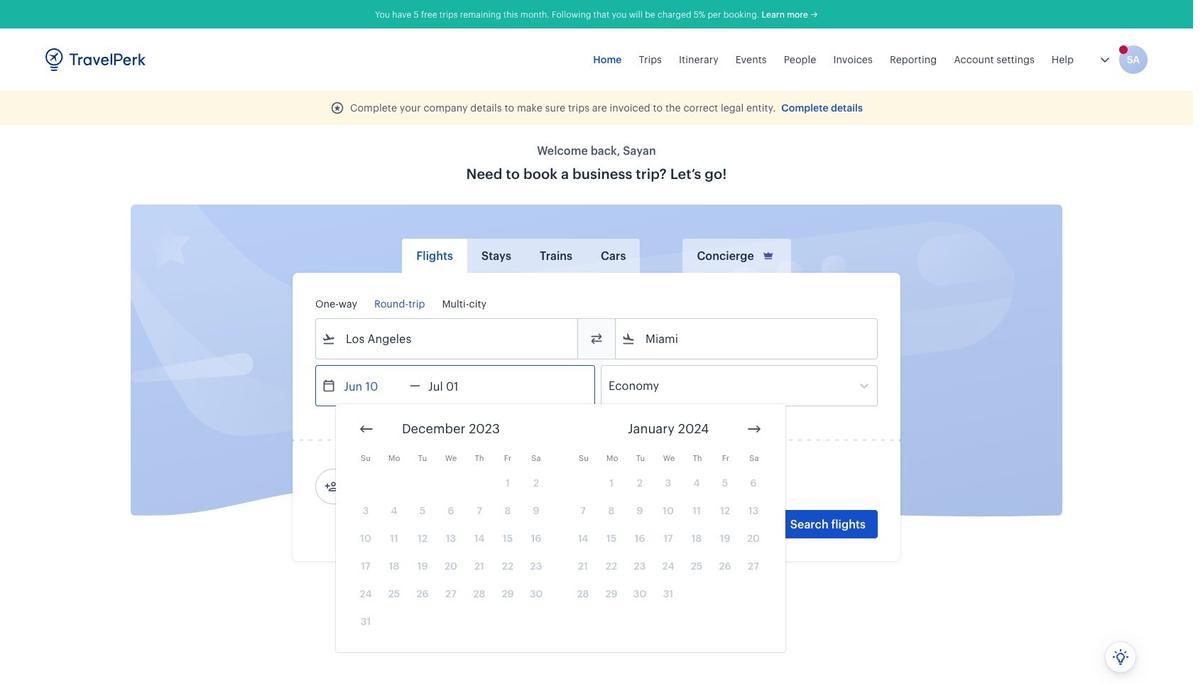 Task type: vqa. For each thing, say whether or not it's contained in the screenshot.
from search box
yes



Task type: describe. For each thing, give the bounding box(es) containing it.
Return text field
[[420, 366, 494, 406]]

Add first traveler search field
[[339, 475, 487, 498]]

Depart text field
[[336, 366, 410, 406]]

move backward to switch to the previous month. image
[[358, 421, 375, 438]]



Task type: locate. For each thing, give the bounding box(es) containing it.
From search field
[[336, 328, 559, 350]]

move forward to switch to the next month. image
[[746, 421, 763, 438]]

calendar application
[[336, 404, 1194, 652]]

To search field
[[636, 328, 859, 350]]



